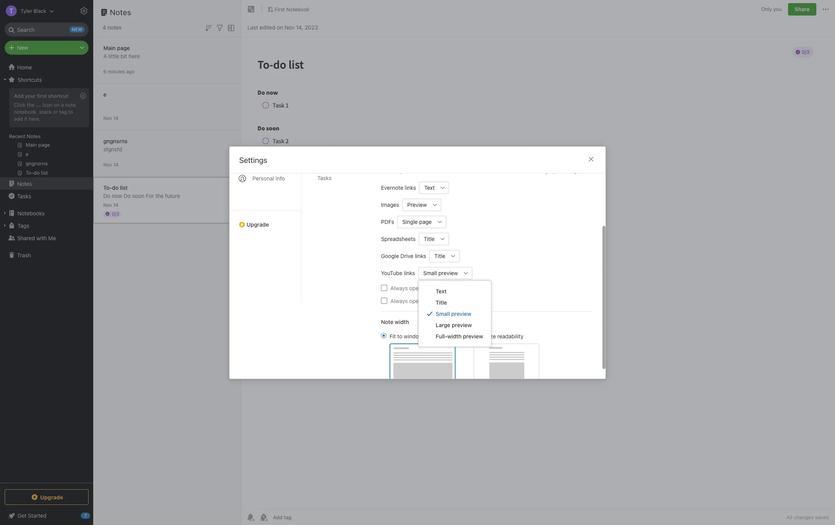 Task type: locate. For each thing, give the bounding box(es) containing it.
2 vertical spatial title
[[436, 300, 447, 306]]

single page
[[403, 219, 432, 225]]

title
[[424, 236, 435, 242], [435, 253, 446, 259], [436, 300, 447, 306]]

youtube
[[381, 270, 403, 277]]

optimize readability
[[474, 333, 524, 340]]

1 vertical spatial open
[[409, 298, 422, 304]]

to right 'fit'
[[398, 333, 403, 340]]

1 vertical spatial page
[[419, 219, 432, 225]]

notes inside notes link
[[17, 181, 32, 187]]

1 open from the top
[[409, 285, 422, 291]]

or
[[53, 109, 58, 115]]

nov up 0/3
[[103, 202, 112, 208]]

info
[[276, 175, 285, 182]]

0 vertical spatial to
[[68, 109, 73, 115]]

a
[[61, 102, 64, 108]]

your
[[25, 93, 36, 99], [401, 168, 411, 174]]

single
[[403, 219, 418, 225]]

preview button
[[402, 199, 429, 211]]

1 vertical spatial 14
[[113, 162, 119, 168]]

3 nov 14 from the top
[[103, 202, 119, 208]]

1 horizontal spatial your
[[401, 168, 411, 174]]

2 nov 14 from the top
[[103, 162, 119, 168]]

add
[[14, 116, 23, 122]]

1 horizontal spatial upgrade
[[247, 221, 269, 228]]

4
[[103, 24, 106, 31]]

2 always from the top
[[391, 298, 408, 304]]

width down large preview 'link'
[[448, 333, 462, 340]]

home
[[17, 64, 32, 71]]

small
[[424, 270, 437, 277], [436, 311, 450, 318]]

1 vertical spatial upgrade button
[[5, 490, 89, 506]]

only you
[[762, 6, 782, 12]]

notebook,
[[14, 109, 38, 115]]

6
[[103, 69, 106, 74]]

do down the list
[[124, 193, 131, 199]]

upgrade button
[[230, 210, 301, 231], [5, 490, 89, 506]]

ago
[[126, 69, 135, 74]]

0 vertical spatial width
[[395, 319, 409, 325]]

expand tags image
[[2, 223, 8, 229]]

small up large on the bottom of the page
[[436, 311, 450, 318]]

upgrade inside tab list
[[247, 221, 269, 228]]

nov 14 for gngnsrns
[[103, 162, 119, 168]]

tab list containing personal info
[[230, 98, 302, 303]]

width right note
[[395, 319, 409, 325]]

do
[[103, 193, 110, 199], [124, 193, 131, 199]]

your for first
[[25, 93, 36, 99]]

0 horizontal spatial to
[[68, 109, 73, 115]]

0 vertical spatial nov 14
[[103, 115, 119, 121]]

1 vertical spatial external
[[424, 298, 444, 304]]

upgrade for the right upgrade popup button
[[247, 221, 269, 228]]

0 vertical spatial on
[[277, 24, 283, 31]]

personal info
[[253, 175, 285, 182]]

upgrade
[[247, 221, 269, 228], [40, 495, 63, 501]]

personal
[[253, 175, 274, 182]]

1 horizontal spatial to
[[398, 333, 403, 340]]

2 vertical spatial 14
[[113, 202, 119, 208]]

notebook
[[286, 6, 309, 12]]

14,
[[296, 24, 303, 31]]

the
[[27, 102, 35, 108], [156, 193, 164, 199]]

0 vertical spatial small preview
[[424, 270, 458, 277]]

notes inside group
[[27, 133, 41, 140]]

the left ...
[[27, 102, 35, 108]]

preview
[[439, 270, 458, 277], [451, 311, 472, 318], [452, 322, 472, 329], [463, 333, 483, 340]]

0 horizontal spatial upgrade
[[40, 495, 63, 501]]

main
[[103, 44, 116, 51]]

recent notes
[[9, 133, 41, 140]]

1 vertical spatial your
[[401, 168, 411, 174]]

0 vertical spatial 14
[[113, 115, 119, 121]]

0 vertical spatial text
[[424, 184, 435, 191]]

notes right recent
[[27, 133, 41, 140]]

title up small preview button
[[435, 253, 446, 259]]

on right edited on the left of page
[[277, 24, 283, 31]]

title inside field
[[435, 253, 446, 259]]

14 for gngnsrns
[[113, 162, 119, 168]]

to down note,
[[68, 109, 73, 115]]

external down always open external files
[[424, 298, 444, 304]]

choose your default views for new links and attachments.
[[381, 168, 517, 174]]

open for always open external files
[[409, 285, 422, 291]]

tree containing home
[[0, 61, 93, 483]]

nov 14 up gngnsrns
[[103, 115, 119, 121]]

None search field
[[10, 23, 83, 37]]

0 horizontal spatial tasks
[[17, 193, 31, 200]]

4 notes
[[103, 24, 122, 31]]

2 external from the top
[[424, 298, 444, 304]]

2 vertical spatial notes
[[17, 181, 32, 187]]

0 horizontal spatial do
[[103, 193, 110, 199]]

preview inside small preview link
[[451, 311, 472, 318]]

Choose default view option for Images field
[[402, 199, 442, 211]]

text up always open external applications
[[436, 288, 447, 295]]

note window element
[[241, 0, 836, 526]]

notes up notes
[[110, 8, 131, 17]]

close image
[[587, 154, 596, 164]]

evernote links
[[381, 184, 416, 191]]

notes inside the note list element
[[110, 8, 131, 17]]

text down views
[[424, 184, 435, 191]]

0 vertical spatial page
[[117, 44, 130, 51]]

1 vertical spatial small preview
[[436, 311, 472, 318]]

do now do soon for the future
[[103, 193, 180, 199]]

1 14 from the top
[[113, 115, 119, 121]]

1 vertical spatial notes
[[27, 133, 41, 140]]

1 vertical spatial title button
[[430, 250, 447, 262]]

title down files
[[436, 300, 447, 306]]

youtube links
[[381, 270, 415, 277]]

evernote
[[381, 184, 404, 191]]

small preview up large preview
[[436, 311, 472, 318]]

0 horizontal spatial the
[[27, 102, 35, 108]]

future
[[165, 193, 180, 199]]

1 vertical spatial small
[[436, 311, 450, 318]]

1 vertical spatial tasks
[[17, 193, 31, 200]]

0 horizontal spatial page
[[117, 44, 130, 51]]

small preview inside dropdown list menu
[[436, 311, 472, 318]]

1 horizontal spatial on
[[277, 24, 283, 31]]

page inside "main page a little bit here"
[[117, 44, 130, 51]]

page inside button
[[419, 219, 432, 225]]

nov
[[285, 24, 295, 31], [103, 115, 112, 121], [103, 162, 112, 168], [103, 202, 112, 208]]

0 vertical spatial notes
[[110, 8, 131, 17]]

notes up tasks button
[[17, 181, 32, 187]]

0 horizontal spatial text
[[424, 184, 435, 191]]

small up always open external files
[[424, 270, 437, 277]]

page right single
[[419, 219, 432, 225]]

1 vertical spatial nov 14
[[103, 162, 119, 168]]

Fit to window radio
[[381, 333, 387, 339]]

0 vertical spatial external
[[424, 285, 444, 291]]

page up bit at the left top of the page
[[117, 44, 130, 51]]

0 horizontal spatial on
[[54, 102, 60, 108]]

text
[[424, 184, 435, 191], [436, 288, 447, 295]]

large
[[436, 322, 451, 329]]

width for full-
[[448, 333, 462, 340]]

add tag image
[[259, 513, 269, 523]]

...
[[36, 102, 41, 108]]

nov left the 14,
[[285, 24, 295, 31]]

stack
[[39, 109, 52, 115]]

title inside choose default view option for spreadsheets field
[[424, 236, 435, 242]]

group
[[0, 86, 93, 181]]

always right always open external applications checkbox
[[391, 298, 408, 304]]

small preview button
[[418, 267, 460, 279]]

recent
[[9, 133, 25, 140]]

title down choose default view option for pdfs field
[[424, 236, 435, 242]]

1 horizontal spatial page
[[419, 219, 432, 225]]

preview inside 'full-width preview' link
[[463, 333, 483, 340]]

always
[[391, 285, 408, 291], [391, 298, 408, 304]]

icon
[[43, 102, 52, 108]]

nov 14 up 0/3
[[103, 202, 119, 208]]

soon
[[132, 193, 144, 199]]

preview up files
[[439, 270, 458, 277]]

small preview down title field on the top right of the page
[[424, 270, 458, 277]]

tasks
[[318, 175, 332, 181], [17, 193, 31, 200]]

0 vertical spatial upgrade
[[247, 221, 269, 228]]

sfgnsfd
[[103, 146, 122, 153]]

me
[[48, 235, 56, 242]]

0 vertical spatial tasks
[[318, 175, 332, 181]]

your for default
[[401, 168, 411, 174]]

preview up full-width preview
[[452, 322, 472, 329]]

links down the drive
[[404, 270, 415, 277]]

1 vertical spatial width
[[448, 333, 462, 340]]

pdfs
[[381, 219, 394, 225]]

0 vertical spatial open
[[409, 285, 422, 291]]

single page button
[[398, 216, 434, 228]]

do down to-
[[103, 193, 110, 199]]

1 vertical spatial title
[[435, 253, 446, 259]]

1 horizontal spatial do
[[124, 193, 131, 199]]

preview down large preview 'link'
[[463, 333, 483, 340]]

1 always from the top
[[391, 285, 408, 291]]

0 vertical spatial your
[[25, 93, 36, 99]]

0 vertical spatial title
[[424, 236, 435, 242]]

2 vertical spatial nov 14
[[103, 202, 119, 208]]

1 vertical spatial upgrade
[[40, 495, 63, 501]]

1 nov 14 from the top
[[103, 115, 119, 121]]

expand notebooks image
[[2, 210, 8, 216]]

for
[[445, 168, 451, 174]]

for
[[146, 193, 154, 199]]

Choose default view option for PDFs field
[[398, 216, 446, 228]]

shortcut
[[48, 93, 68, 99]]

the right for
[[156, 193, 164, 199]]

open up always open external applications
[[409, 285, 422, 291]]

all changes saved
[[787, 515, 829, 521]]

1 vertical spatial text
[[436, 288, 447, 295]]

shortcuts button
[[0, 73, 93, 86]]

tree
[[0, 61, 93, 483]]

full-width preview
[[436, 333, 483, 340]]

to-do list
[[103, 184, 128, 191]]

external for applications
[[424, 298, 444, 304]]

note,
[[65, 102, 77, 108]]

title for google drive links
[[435, 253, 446, 259]]

on inside icon on a note, notebook, stack or tag to add it here.
[[54, 102, 60, 108]]

14 for e
[[113, 115, 119, 121]]

preview down title link
[[451, 311, 472, 318]]

1 horizontal spatial text
[[436, 288, 447, 295]]

width inside dropdown list menu
[[448, 333, 462, 340]]

1 vertical spatial the
[[156, 193, 164, 199]]

text inside dropdown list menu
[[436, 288, 447, 295]]

title button up small preview button
[[430, 250, 447, 262]]

2 14 from the top
[[113, 162, 119, 168]]

1 vertical spatial always
[[391, 298, 408, 304]]

always right always open external files checkbox
[[391, 285, 408, 291]]

notes
[[110, 8, 131, 17], [27, 133, 41, 140], [17, 181, 32, 187]]

option group
[[381, 332, 540, 382]]

0 horizontal spatial your
[[25, 93, 36, 99]]

2 do from the left
[[124, 193, 131, 199]]

text inside button
[[424, 184, 435, 191]]

small preview
[[424, 270, 458, 277], [436, 311, 472, 318]]

2 open from the top
[[409, 298, 422, 304]]

your up click the ...
[[25, 93, 36, 99]]

nov 14 down sfgnsfd
[[103, 162, 119, 168]]

0 vertical spatial title button
[[419, 233, 437, 245]]

attachments.
[[486, 168, 517, 174]]

3 14 from the top
[[113, 202, 119, 208]]

0 vertical spatial always
[[391, 285, 408, 291]]

1 external from the top
[[424, 285, 444, 291]]

links left and
[[464, 168, 474, 174]]

0 vertical spatial small
[[424, 270, 437, 277]]

google
[[381, 253, 399, 259]]

full-
[[436, 333, 448, 340]]

notes
[[108, 24, 122, 31]]

1 horizontal spatial width
[[448, 333, 462, 340]]

tags
[[17, 222, 29, 229]]

on inside note window element
[[277, 24, 283, 31]]

nov 14 for e
[[103, 115, 119, 121]]

a
[[103, 53, 107, 59]]

tab list
[[230, 98, 302, 303]]

title button down choose default view option for pdfs field
[[419, 233, 437, 245]]

bit
[[121, 53, 127, 59]]

readability
[[498, 333, 524, 340]]

14 down sfgnsfd
[[113, 162, 119, 168]]

external up always open external applications
[[424, 285, 444, 291]]

14 up gngnsrns
[[113, 115, 119, 121]]

open down always open external files
[[409, 298, 422, 304]]

your left default
[[401, 168, 411, 174]]

on left a on the top of page
[[54, 102, 60, 108]]

title button
[[419, 233, 437, 245], [430, 250, 447, 262]]

1 horizontal spatial the
[[156, 193, 164, 199]]

page for main
[[117, 44, 130, 51]]

edited
[[260, 24, 276, 31]]

1 vertical spatial on
[[54, 102, 60, 108]]

preview
[[408, 202, 427, 208]]

14 up 0/3
[[113, 202, 119, 208]]

0 vertical spatial upgrade button
[[230, 210, 301, 231]]

0 horizontal spatial width
[[395, 319, 409, 325]]

1 horizontal spatial tasks
[[318, 175, 332, 181]]



Task type: describe. For each thing, give the bounding box(es) containing it.
title button for spreadsheets
[[419, 233, 437, 245]]

gngnsrns
[[103, 138, 128, 144]]

settings
[[239, 156, 268, 165]]

always open external files
[[391, 285, 455, 291]]

Choose default view option for YouTube links field
[[418, 267, 473, 279]]

here
[[129, 53, 140, 59]]

gngnsrns sfgnsfd
[[103, 138, 128, 153]]

fit
[[390, 333, 396, 340]]

preview inside large preview 'link'
[[452, 322, 472, 329]]

small preview inside button
[[424, 270, 458, 277]]

width for note
[[395, 319, 409, 325]]

small inside dropdown list menu
[[436, 311, 450, 318]]

Always open external files checkbox
[[381, 285, 387, 291]]

expand note image
[[247, 5, 256, 14]]

Choose default view option for Spreadsheets field
[[419, 233, 449, 245]]

title inside dropdown list menu
[[436, 300, 447, 306]]

external for files
[[424, 285, 444, 291]]

what
[[518, 168, 531, 174]]

option group containing fit to window
[[381, 332, 540, 382]]

trash link
[[0, 249, 93, 262]]

1 do from the left
[[103, 193, 110, 199]]

tag
[[59, 109, 67, 115]]

Search text field
[[10, 23, 83, 37]]

are
[[532, 168, 540, 174]]

0 vertical spatial the
[[27, 102, 35, 108]]

Note Editor text field
[[241, 37, 836, 510]]

links right the drive
[[415, 253, 426, 259]]

add your first shortcut
[[14, 93, 68, 99]]

1 vertical spatial to
[[398, 333, 403, 340]]

shared
[[17, 235, 35, 242]]

tags button
[[0, 220, 93, 232]]

shared with me
[[17, 235, 56, 242]]

group containing add your first shortcut
[[0, 86, 93, 181]]

settings image
[[79, 6, 89, 16]]

dropdown list menu
[[419, 286, 491, 342]]

0/3
[[112, 211, 119, 217]]

shortcuts
[[17, 76, 42, 83]]

shared with me link
[[0, 232, 93, 244]]

little
[[108, 53, 119, 59]]

with
[[36, 235, 47, 242]]

nov down e
[[103, 115, 112, 121]]

page for single
[[419, 219, 432, 225]]

first notebook
[[275, 6, 309, 12]]

always for always open external files
[[391, 285, 408, 291]]

choose
[[381, 168, 399, 174]]

open for always open external applications
[[409, 298, 422, 304]]

icon on a note, notebook, stack or tag to add it here.
[[14, 102, 77, 122]]

views
[[430, 168, 443, 174]]

Always open external applications checkbox
[[381, 298, 387, 304]]

options?
[[550, 168, 571, 174]]

main page a little bit here
[[103, 44, 140, 59]]

1 horizontal spatial upgrade button
[[230, 210, 301, 231]]

fit to window
[[390, 333, 423, 340]]

optimize
[[474, 333, 496, 340]]

links left text button
[[405, 184, 416, 191]]

list
[[120, 184, 128, 191]]

notes link
[[0, 178, 93, 190]]

notebooks link
[[0, 207, 93, 220]]

nov down sfgnsfd
[[103, 162, 112, 168]]

note list element
[[93, 0, 241, 526]]

spreadsheets
[[381, 236, 416, 242]]

6 minutes ago
[[103, 69, 135, 74]]

tasks tab
[[311, 172, 369, 184]]

new
[[17, 44, 28, 51]]

always for always open external applications
[[391, 298, 408, 304]]

note
[[381, 319, 394, 325]]

upgrade for left upgrade popup button
[[40, 495, 63, 501]]

click the ...
[[14, 102, 41, 108]]

trash
[[17, 252, 31, 259]]

files
[[445, 285, 455, 291]]

2023
[[305, 24, 318, 31]]

all
[[787, 515, 793, 521]]

saved
[[816, 515, 829, 521]]

new
[[453, 168, 462, 174]]

add
[[14, 93, 24, 99]]

large preview
[[436, 322, 472, 329]]

title button for google drive links
[[430, 250, 447, 262]]

to inside icon on a note, notebook, stack or tag to add it here.
[[68, 109, 73, 115]]

add a reminder image
[[246, 513, 255, 523]]

images
[[381, 202, 399, 208]]

full-width preview link
[[419, 331, 491, 342]]

0 horizontal spatial upgrade button
[[5, 490, 89, 506]]

notebooks
[[17, 210, 45, 217]]

and
[[476, 168, 484, 174]]

window
[[404, 333, 423, 340]]

here.
[[29, 116, 41, 122]]

tasks button
[[0, 190, 93, 202]]

note width
[[381, 319, 409, 325]]

it
[[24, 116, 27, 122]]

title for spreadsheets
[[424, 236, 435, 242]]

nov inside note window element
[[285, 24, 295, 31]]

share button
[[789, 3, 817, 16]]

last edited on nov 14, 2023
[[248, 24, 318, 31]]

Choose default view option for Evernote links field
[[419, 181, 449, 194]]

do
[[112, 184, 119, 191]]

to-
[[103, 184, 112, 191]]

text button
[[419, 181, 437, 194]]

my
[[541, 168, 549, 174]]

changes
[[794, 515, 814, 521]]

share
[[795, 6, 810, 12]]

you
[[774, 6, 782, 12]]

minutes
[[108, 69, 125, 74]]

Choose default view option for Google Drive links field
[[430, 250, 460, 262]]

what are my options?
[[518, 168, 571, 174]]

tasks inside tasks tab
[[318, 175, 332, 181]]

default
[[412, 168, 429, 174]]

e
[[103, 91, 106, 98]]

Optimize readability radio
[[465, 333, 471, 339]]

preview inside small preview button
[[439, 270, 458, 277]]

small inside button
[[424, 270, 437, 277]]

tasks inside tasks button
[[17, 193, 31, 200]]



Task type: vqa. For each thing, say whether or not it's contained in the screenshot.
Main ELEMENT on the left of the page
no



